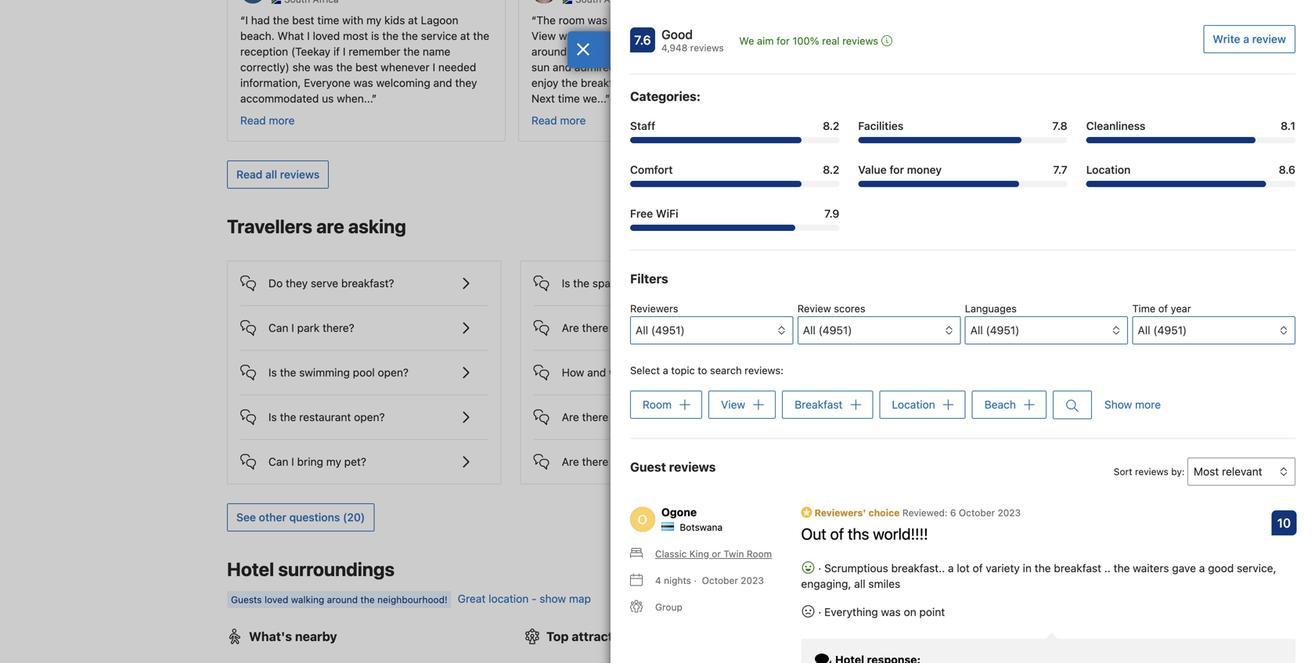 Task type: vqa. For each thing, say whether or not it's contained in the screenshot.
in to the top
yes



Task type: describe. For each thing, give the bounding box(es) containing it.
a left topic
[[663, 365, 669, 376]]

had
[[251, 14, 270, 27]]

correctly)
[[240, 61, 290, 74]]

the down if
[[336, 61, 353, 74]]

sort
[[1114, 466, 1133, 477]]

availability for transportation
[[905, 14, 958, 27]]

loved
[[313, 30, 340, 42]]

very inside transportation availability to v&a,friendly staff,warm welcomes at reception by kea receptionist,they make you feel like home, very kind people from the main entranand.excellent views
[[1038, 45, 1060, 58]]

south africa image
[[272, 0, 281, 4]]

the down kids
[[402, 30, 418, 42]]

the up not
[[763, 45, 779, 58]]

as
[[631, 77, 643, 89]]

location 8.6 meter
[[1087, 181, 1296, 187]]

a left lot
[[948, 562, 954, 575]]

more for everyone
[[269, 114, 295, 127]]

is for is the restaurant open?
[[269, 411, 277, 424]]

scrumptious breakfast.. a lot of variety in the breakfast .. the waiters gave a good service, engaging, all smiles
[[802, 562, 1277, 590]]

is for is the spa open?
[[562, 277, 571, 290]]

and up admired
[[570, 45, 589, 58]]

and up 'part.'
[[629, 14, 648, 27]]

1 vertical spatial for
[[890, 163, 905, 176]]

enjoy
[[532, 77, 559, 89]]

all (4951) button for review scores
[[798, 316, 961, 345]]

travellers are asking
[[227, 216, 406, 237]]

by
[[996, 30, 1008, 42]]

read more for " i had the best time with my kids at lagoon beach. what i loved most is the the service at the reception (teekay if i remember the name correctly) she was the best whenever i needed information, everyone was welcoming and they accommodated us when...
[[240, 114, 295, 127]]

can i park there? button
[[240, 306, 488, 338]]

value for money 7.7 meter
[[859, 181, 1068, 187]]

open? for is the spa open?
[[614, 277, 645, 290]]

were
[[675, 77, 700, 89]]

4,948
[[662, 42, 688, 53]]

with inside '" i had the best time with my kids at lagoon beach. what i loved most is the the service at the reception (teekay if i remember the name correctly) she was the best whenever i needed information, everyone was welcoming and they accommodated us when...'
[[342, 14, 364, 27]]

swimming
[[299, 366, 350, 379]]

time
[[1133, 303, 1156, 314]]

not
[[755, 61, 771, 74]]

i right if
[[343, 45, 346, 58]]

aim
[[757, 35, 774, 47]]

was left on
[[881, 606, 901, 619]]

is the restaurant open?
[[269, 411, 385, 424]]

the down 'part.'
[[633, 45, 649, 58]]

scored 10 element
[[1272, 510, 1297, 536]]

do they serve breakfast? button
[[240, 262, 488, 293]]

v&a,friendly
[[974, 14, 1035, 27]]

all (4951) button for reviewers
[[630, 316, 794, 345]]

do
[[269, 277, 283, 290]]

(4951) for review scores
[[819, 324, 853, 337]]

for inside button
[[777, 35, 790, 47]]

nearby
[[295, 629, 337, 644]]

the up "whenever" on the top left of page
[[404, 45, 420, 58]]

scored 7.6 element
[[630, 27, 656, 52]]

doors
[[679, 45, 708, 58]]

of for time
[[1159, 303, 1169, 314]]

breakfast inside scrumptious breakfast.. a lot of variety in the breakfast .. the waiters gave a good service, engaging, all smiles
[[1054, 562, 1102, 575]]

was up everyone
[[314, 61, 333, 74]]

other
[[259, 511, 287, 524]]

still looking?
[[904, 323, 998, 341]]

best inside " the room was big and very comfortable.  the view was the best part.  we turned our couch around and opened the slide doors and sat in the sun and admired the awesome view.  we did not enjoy the breakfast as there were to many people. next time we...
[[601, 30, 623, 42]]

i left had
[[245, 14, 248, 27]]

1 horizontal spatial at
[[461, 30, 470, 42]]

many
[[716, 77, 743, 89]]

gave
[[1173, 562, 1197, 575]]

the right variety
[[1035, 562, 1052, 575]]

0 vertical spatial room
[[643, 398, 672, 411]]

1 horizontal spatial questions
[[1016, 410, 1065, 423]]

remember
[[349, 45, 401, 58]]

is the spa open?
[[562, 277, 645, 290]]

at inside transportation availability to v&a,friendly staff,warm welcomes at reception by kea receptionist,they make you feel like home, very kind people from the main entranand.excellent views
[[932, 30, 942, 42]]

free wifi
[[630, 207, 679, 220]]

beaches
[[844, 629, 896, 644]]

the down "point"
[[913, 629, 933, 644]]

review
[[1253, 33, 1287, 45]]

all for reviewers
[[636, 324, 649, 337]]

when...
[[337, 92, 372, 105]]

pay?
[[661, 366, 685, 379]]

a right the gave
[[1200, 562, 1206, 575]]

filter reviews region
[[630, 269, 1296, 345]]

in inside " the room was big and very comfortable.  the view was the best part.  we turned our couch around and opened the slide doors and sat in the sun and admired the awesome view.  we did not enjoy the breakfast as there were to many people. next time we...
[[751, 45, 760, 58]]

" for breakfast
[[605, 92, 610, 105]]

was left big
[[588, 14, 608, 27]]

(teekay
[[291, 45, 331, 58]]

(4951) for time of year
[[1154, 324, 1187, 337]]

you
[[941, 45, 959, 58]]

we up many
[[717, 61, 733, 74]]

all for time of year
[[1138, 324, 1151, 337]]

read up travellers
[[237, 168, 263, 181]]

rated good element
[[662, 25, 724, 44]]

was up 'when...' at the left of the page
[[354, 77, 373, 89]]

serve
[[311, 277, 338, 290]]

8.6
[[1280, 163, 1296, 176]]

we...
[[583, 92, 605, 105]]

service,
[[1237, 562, 1277, 575]]

(4951) for languages
[[986, 324, 1020, 337]]

and down our
[[711, 45, 730, 58]]

is the restaurant open? button
[[240, 396, 488, 427]]

opened
[[592, 45, 630, 58]]

breakfast
[[795, 398, 843, 411]]

reception inside transportation availability to v&a,friendly staff,warm welcomes at reception by kea receptionist,they make you feel like home, very kind people from the main entranand.excellent views
[[945, 30, 993, 42]]

are there rooms with a hot tub? button
[[534, 396, 782, 427]]

my inside button
[[326, 456, 341, 469]]

and inside button
[[588, 366, 606, 379]]

of for out
[[831, 525, 844, 543]]

1 vertical spatial location
[[892, 398, 936, 411]]

· for ·
[[816, 562, 825, 575]]

see other questions (20)
[[237, 511, 365, 524]]

view?
[[700, 456, 728, 469]]

facilities 7.8 meter
[[859, 137, 1068, 143]]

most inside '" i had the best time with my kids at lagoon beach. what i loved most is the the service at the reception (teekay if i remember the name correctly) she was the best whenever i needed information, everyone was welcoming and they accommodated us when...'
[[343, 30, 368, 42]]

1 vertical spatial room
[[747, 548, 772, 559]]

the right is
[[382, 30, 399, 42]]

" i had the best time with my kids at lagoon beach. what i loved most is the the service at the reception (teekay if i remember the name correctly) she was the best whenever i needed information, everyone was welcoming and they accommodated us when...
[[240, 14, 490, 105]]

we have an instant answer to most questions
[[837, 410, 1065, 423]]

2 horizontal spatial more
[[1136, 398, 1162, 411]]

2 the from the left
[[743, 14, 762, 27]]

read more button for " i had the best time with my kids at lagoon beach. what i loved most is the the service at the reception (teekay if i remember the name correctly) she was the best whenever i needed information, everyone was welcoming and they accommodated us when...
[[240, 113, 295, 129]]

what's nearby
[[249, 629, 337, 644]]

time inside '" i had the best time with my kids at lagoon beach. what i loved most is the the service at the reception (teekay if i remember the name correctly) she was the best whenever i needed information, everyone was welcoming and they accommodated us when...'
[[317, 14, 339, 27]]

8.2 for comfort
[[823, 163, 840, 176]]

part.
[[626, 30, 650, 42]]

if
[[334, 45, 340, 58]]

ogone
[[662, 506, 697, 519]]

search
[[710, 365, 742, 376]]

is for is the swimming pool open?
[[269, 366, 277, 379]]

travellers
[[227, 216, 312, 237]]

lagoon
[[421, 14, 459, 27]]

1 vertical spatial open?
[[378, 366, 409, 379]]

" for " i had the best time with my kids at lagoon beach. what i loved most is the the service at the reception (teekay if i remember the name correctly) she was the best whenever i needed information, everyone was welcoming and they accommodated us when...
[[240, 14, 245, 27]]

the up close image
[[582, 30, 598, 42]]

all (4951) for review scores
[[803, 324, 853, 337]]

1 vertical spatial october
[[702, 575, 738, 586]]

can for can i park there?
[[269, 322, 289, 335]]

reviews left by:
[[1136, 466, 1169, 477]]

they inside do they serve breakfast? "button"
[[286, 277, 308, 290]]

the inside is the restaurant open? button
[[280, 411, 296, 424]]

this is a carousel with rotating slides. it displays featured reviews of the property. use next and previous buttons to navigate. region
[[215, 0, 1101, 148]]

the up needed
[[473, 30, 490, 42]]

all (4951) button for languages
[[965, 316, 1129, 345]]

the inside is the spa open? button
[[573, 277, 590, 290]]

cleanliness 8.1 meter
[[1087, 137, 1296, 143]]

big
[[611, 14, 626, 27]]

surroundings
[[278, 559, 395, 581]]

are there rooms with a hot tub?
[[562, 411, 721, 424]]

are for are there rooms with a hot tub?
[[562, 411, 579, 424]]

out of ths world!!!!
[[802, 525, 929, 543]]

1 vertical spatial ·
[[694, 575, 697, 586]]

whenever
[[381, 61, 430, 74]]

free wifi 7.9 meter
[[630, 225, 840, 231]]

review
[[798, 303, 832, 314]]

park
[[297, 322, 320, 335]]

0 horizontal spatial at
[[408, 14, 418, 27]]

beach
[[985, 398, 1017, 411]]

value for money
[[859, 163, 942, 176]]

the right enjoy
[[562, 77, 578, 89]]

10
[[1278, 516, 1292, 530]]

beaches in the neighbourhood
[[844, 629, 1029, 644]]

is the swimming pool open?
[[269, 366, 409, 379]]

with for are there rooms with a hot tub?
[[646, 411, 667, 424]]

tub?
[[699, 411, 721, 424]]

1 vertical spatial most
[[988, 410, 1013, 423]]

classic king or twin room
[[656, 548, 772, 559]]

kea
[[1011, 30, 1032, 42]]

when
[[609, 366, 637, 379]]

good 4,948 reviews
[[662, 27, 724, 53]]

see for see other questions (20)
[[237, 511, 256, 524]]

good
[[662, 27, 693, 42]]

an
[[883, 410, 895, 423]]

the inside transportation availability to v&a,friendly staff,warm welcomes at reception by kea receptionist,they make you feel like home, very kind people from the main entranand.excellent views
[[911, 61, 928, 74]]

very inside " the room was big and very comfortable.  the view was the best part.  we turned our couch around and opened the slide doors and sat in the sun and admired the awesome view.  we did not enjoy the breakfast as there were to many people. next time we...
[[651, 14, 673, 27]]

write a review button
[[1204, 25, 1296, 53]]

are there rooms with a sea view?
[[562, 456, 728, 469]]

looking?
[[936, 323, 998, 341]]

what
[[278, 30, 304, 42]]

1 vertical spatial 2023
[[741, 575, 764, 586]]

are for are there rooms with a balcony?
[[562, 322, 579, 335]]

how and when do i pay? button
[[534, 351, 782, 382]]

to inside " the room was big and very comfortable.  the view was the best part.  we turned our couch around and opened the slide doors and sat in the sun and admired the awesome view.  we did not enjoy the breakfast as there were to many people. next time we...
[[703, 77, 713, 89]]



Task type: locate. For each thing, give the bounding box(es) containing it.
real
[[823, 35, 840, 47]]

open?
[[614, 277, 645, 290], [378, 366, 409, 379], [354, 411, 385, 424]]

i inside button
[[292, 456, 294, 469]]

all (4951) for time of year
[[1138, 324, 1187, 337]]

view up around
[[532, 30, 556, 42]]

the up 'as'
[[619, 61, 635, 74]]

the up couch
[[743, 14, 762, 27]]

2 read more from the left
[[532, 114, 586, 127]]

review categories element
[[630, 87, 701, 106]]

room left hot
[[643, 398, 672, 411]]

read more for " the room was big and very comfortable.  the view was the best part.  we turned our couch around and opened the slide doors and sat in the sun and admired the awesome view.  we did not enjoy the breakfast as there were to many people. next time we...
[[532, 114, 586, 127]]

rooms down how and when do i pay?
[[612, 411, 643, 424]]

service
[[421, 30, 458, 42]]

write
[[1213, 33, 1241, 45]]

is left the 'spa'
[[562, 277, 571, 290]]

0 vertical spatial october
[[959, 507, 996, 518]]

my inside '" i had the best time with my kids at lagoon beach. what i loved most is the the service at the reception (teekay if i remember the name correctly) she was the best whenever i needed information, everyone was welcoming and they accommodated us when...'
[[367, 14, 382, 27]]

all (4951) button down year
[[1133, 316, 1296, 345]]

to up feel
[[960, 14, 971, 27]]

room right twin
[[747, 548, 772, 559]]

read
[[240, 114, 266, 127], [532, 114, 557, 127], [237, 168, 263, 181]]

1 horizontal spatial most
[[988, 410, 1013, 423]]

to
[[960, 14, 971, 27], [703, 77, 713, 89], [698, 365, 708, 376], [975, 410, 985, 423]]

beach.
[[240, 30, 275, 42]]

3 all from the left
[[971, 324, 983, 337]]

a inside are there rooms with a hot tub? button
[[670, 411, 676, 424]]

0 vertical spatial 8.2
[[823, 119, 840, 132]]

location
[[1087, 163, 1131, 176], [892, 398, 936, 411]]

0 horizontal spatial best
[[292, 14, 314, 27]]

1 read more button from the left
[[240, 113, 295, 129]]

2 " from the left
[[532, 14, 537, 27]]

1 the from the left
[[537, 14, 556, 27]]

· down engaging,
[[819, 606, 822, 619]]

0 horizontal spatial very
[[651, 14, 673, 27]]

1 vertical spatial reception
[[240, 45, 288, 58]]

all for review scores
[[803, 324, 816, 337]]

0 vertical spatial see
[[237, 511, 256, 524]]

with
[[342, 14, 364, 27], [646, 322, 667, 335], [646, 411, 667, 424], [646, 456, 667, 469]]

are inside are there rooms with a sea view? button
[[562, 456, 579, 469]]

1 vertical spatial are
[[562, 411, 579, 424]]

1 horizontal spatial reception
[[945, 30, 993, 42]]

how and when do i pay?
[[562, 366, 685, 379]]

free
[[630, 207, 653, 220]]

1 vertical spatial questions
[[289, 511, 340, 524]]

0 vertical spatial best
[[292, 14, 314, 27]]

rooms down are there rooms with a hot tub?
[[612, 456, 643, 469]]

of inside scrumptious breakfast.. a lot of variety in the breakfast .. the waiters gave a good service, engaging, all smiles
[[973, 562, 983, 575]]

1 horizontal spatial in
[[899, 629, 910, 644]]

1 vertical spatial can
[[269, 456, 289, 469]]

(4951) down review scores
[[819, 324, 853, 337]]

languages
[[965, 303, 1017, 314]]

how
[[562, 366, 585, 379]]

with left the sea
[[646, 456, 667, 469]]

read for " the room was big and very comfortable.  the view was the best part.  we turned our couch around and opened the slide doors and sat in the sun and admired the awesome view.  we did not enjoy the breakfast as there were to many people. next time we...
[[532, 114, 557, 127]]

7.9
[[825, 207, 840, 220]]

1 (4951) from the left
[[651, 324, 685, 337]]

0 horizontal spatial read more button
[[240, 113, 295, 129]]

all down the scrumptious
[[855, 577, 866, 590]]

1 vertical spatial rooms
[[612, 411, 643, 424]]

with down reviewers
[[646, 322, 667, 335]]

3 (4951) from the left
[[986, 324, 1020, 337]]

0 vertical spatial time
[[317, 14, 339, 27]]

2 can from the top
[[269, 456, 289, 469]]

1 vertical spatial very
[[1038, 45, 1060, 58]]

1 horizontal spatial read more button
[[532, 113, 586, 129]]

2023 down twin
[[741, 575, 764, 586]]

reception inside '" i had the best time with my kids at lagoon beach. what i loved most is the the service at the reception (teekay if i remember the name correctly) she was the best whenever i needed information, everyone was welcoming and they accommodated us when...'
[[240, 45, 288, 58]]

there down how
[[582, 411, 609, 424]]

open? for is the restaurant open?
[[354, 411, 385, 424]]

3 rooms from the top
[[612, 456, 643, 469]]

more down accommodated
[[269, 114, 295, 127]]

location down cleanliness
[[1087, 163, 1131, 176]]

reviews inside 'good 4,948 reviews'
[[691, 42, 724, 53]]

see inside button
[[1002, 564, 1022, 577]]

we up slide on the top of the page
[[653, 30, 669, 42]]

reception up correctly)
[[240, 45, 288, 58]]

with left hot
[[646, 411, 667, 424]]

there for are there rooms with a hot tub?
[[582, 411, 609, 424]]

the
[[537, 14, 556, 27], [743, 14, 762, 27]]

of inside the 'filter reviews' region
[[1159, 303, 1169, 314]]

have
[[856, 410, 880, 423]]

view inside " the room was big and very comfortable.  the view was the best part.  we turned our couch around and opened the slide doors and sat in the sun and admired the awesome view.  we did not enjoy the breakfast as there were to many people. next time we...
[[532, 30, 556, 42]]

to inside transportation availability to v&a,friendly staff,warm welcomes at reception by kea receptionist,they make you feel like home, very kind people from the main entranand.excellent views
[[960, 14, 971, 27]]

1 horizontal spatial they
[[455, 77, 477, 89]]

all (4951) for reviewers
[[636, 324, 685, 337]]

most right answer
[[988, 410, 1013, 423]]

pool
[[353, 366, 375, 379]]

we inside button
[[740, 35, 755, 47]]

all (4951) button down scores
[[798, 316, 961, 345]]

name
[[423, 45, 451, 58]]

are inside are there rooms with a hot tub? button
[[562, 411, 579, 424]]

0 vertical spatial they
[[455, 77, 477, 89]]

1 are from the top
[[562, 322, 579, 335]]

1 vertical spatial is
[[269, 366, 277, 379]]

admired
[[575, 61, 616, 74]]

all (4951)
[[636, 324, 685, 337], [803, 324, 853, 337], [971, 324, 1020, 337], [1138, 324, 1187, 337]]

a down reviewers
[[670, 322, 676, 335]]

0 horizontal spatial "
[[372, 92, 377, 105]]

read more
[[240, 114, 295, 127], [532, 114, 586, 127]]

they down needed
[[455, 77, 477, 89]]

the left restaurant
[[280, 411, 296, 424]]

4 all (4951) from the left
[[1138, 324, 1187, 337]]

see for see availability
[[1002, 564, 1022, 577]]

reviewed: 6 october 2023
[[903, 507, 1021, 518]]

i inside 'button'
[[292, 322, 294, 335]]

2 vertical spatial are
[[562, 456, 579, 469]]

with for are there rooms with a balcony?
[[646, 322, 667, 335]]

0 vertical spatial very
[[651, 14, 673, 27]]

3 all (4951) button from the left
[[965, 316, 1129, 345]]

point
[[920, 606, 945, 619]]

october
[[959, 507, 996, 518], [702, 575, 738, 586]]

the down make
[[911, 61, 928, 74]]

1 horizontal spatial all
[[855, 577, 866, 590]]

are left guest
[[562, 456, 579, 469]]

there down awesome
[[646, 77, 672, 89]]

availability inside transportation availability to v&a,friendly staff,warm welcomes at reception by kea receptionist,they make you feel like home, very kind people from the main entranand.excellent views
[[905, 14, 958, 27]]

there for are there rooms with a balcony?
[[582, 322, 609, 335]]

0 vertical spatial breakfast
[[581, 77, 629, 89]]

0 vertical spatial of
[[1159, 303, 1169, 314]]

of left year
[[1159, 303, 1169, 314]]

to down view.
[[703, 77, 713, 89]]

0 horizontal spatial october
[[702, 575, 738, 586]]

1 vertical spatial of
[[831, 525, 844, 543]]

reviewers' choice
[[813, 507, 900, 518]]

· everything was on point
[[816, 606, 945, 619]]

1 horizontal spatial "
[[605, 92, 610, 105]]

we left aim
[[740, 35, 755, 47]]

all for languages
[[971, 324, 983, 337]]

1 horizontal spatial breakfast
[[1054, 562, 1102, 575]]

my left pet?
[[326, 456, 341, 469]]

1 all (4951) from the left
[[636, 324, 685, 337]]

1 horizontal spatial october
[[959, 507, 996, 518]]

very right home,
[[1038, 45, 1060, 58]]

more right show at the bottom of the page
[[1136, 398, 1162, 411]]

4 nights · october 2023
[[656, 575, 764, 586]]

read more down accommodated
[[240, 114, 295, 127]]

reviews up travellers are asking
[[280, 168, 320, 181]]

the up what
[[273, 14, 289, 27]]

1 all from the left
[[636, 324, 649, 337]]

sort reviews by:
[[1114, 466, 1185, 477]]

· for · everything was on point
[[819, 606, 822, 619]]

reception
[[945, 30, 993, 42], [240, 45, 288, 58]]

2 vertical spatial in
[[899, 629, 910, 644]]

best up what
[[292, 14, 314, 27]]

0 horizontal spatial time
[[317, 14, 339, 27]]

1 read more from the left
[[240, 114, 295, 127]]

questions inside see other questions (20) button
[[289, 511, 340, 524]]

best up opened
[[601, 30, 623, 42]]

welcoming
[[376, 77, 431, 89]]

there left guest
[[582, 456, 609, 469]]

couch
[[728, 30, 759, 42]]

0 horizontal spatial location
[[892, 398, 936, 411]]

" for " the room was big and very comfortable.  the view was the best part.  we turned our couch around and opened the slide doors and sat in the sun and admired the awesome view.  we did not enjoy the breakfast as there were to many people. next time we...
[[532, 14, 537, 27]]

0 vertical spatial my
[[367, 14, 382, 27]]

a inside write a review button
[[1244, 33, 1250, 45]]

2 horizontal spatial best
[[601, 30, 623, 42]]

0 horizontal spatial see
[[237, 511, 256, 524]]

south africa image
[[563, 0, 573, 4]]

2 8.2 from the top
[[823, 163, 840, 176]]

scrumptious
[[825, 562, 889, 575]]

0 vertical spatial location
[[1087, 163, 1131, 176]]

us
[[322, 92, 334, 105]]

2 vertical spatial best
[[356, 61, 378, 74]]

2 " from the left
[[605, 92, 610, 105]]

next
[[532, 92, 555, 105]]

1 vertical spatial they
[[286, 277, 308, 290]]

can i park there?
[[269, 322, 355, 335]]

breakfast inside " the room was big and very comfortable.  the view was the best part.  we turned our couch around and opened the slide doors and sat in the sun and admired the awesome view.  we did not enjoy the breakfast as there were to many people. next time we...
[[581, 77, 629, 89]]

2 read more button from the left
[[532, 113, 586, 129]]

is the swimming pool open? button
[[240, 351, 488, 382]]

1 vertical spatial all
[[855, 577, 866, 590]]

1 8.2 from the top
[[823, 119, 840, 132]]

0 vertical spatial can
[[269, 322, 289, 335]]

0 horizontal spatial room
[[643, 398, 672, 411]]

1 vertical spatial view
[[721, 398, 746, 411]]

staff 8.2 meter
[[630, 137, 840, 143]]

1 vertical spatial in
[[1023, 562, 1032, 575]]

4 all (4951) button from the left
[[1133, 316, 1296, 345]]

2 vertical spatial rooms
[[612, 456, 643, 469]]

1 can from the top
[[269, 322, 289, 335]]

1 horizontal spatial room
[[747, 548, 772, 559]]

4 all from the left
[[1138, 324, 1151, 337]]

0 horizontal spatial my
[[326, 456, 341, 469]]

in inside scrumptious breakfast.. a lot of variety in the breakfast .. the waiters gave a good service, engaging, all smiles
[[1023, 562, 1032, 575]]

most left is
[[343, 30, 368, 42]]

with for are there rooms with a sea view?
[[646, 456, 667, 469]]

0 vertical spatial availability
[[905, 14, 958, 27]]

can left park
[[269, 322, 289, 335]]

entranand.excellent
[[958, 61, 1057, 74]]

0 horizontal spatial in
[[751, 45, 760, 58]]

1 horizontal spatial availability
[[1025, 564, 1079, 577]]

all inside scrumptious breakfast.. a lot of variety in the breakfast .. the waiters gave a good service, engaging, all smiles
[[855, 577, 866, 590]]

are inside 'are there rooms with a balcony?' button
[[562, 322, 579, 335]]

0 horizontal spatial more
[[269, 114, 295, 127]]

in down on
[[899, 629, 910, 644]]

2 are from the top
[[562, 411, 579, 424]]

" for was
[[372, 92, 377, 105]]

open? up can i bring my pet? button in the bottom left of the page
[[354, 411, 385, 424]]

0 horizontal spatial availability
[[905, 14, 958, 27]]

and down around
[[553, 61, 572, 74]]

all
[[266, 168, 277, 181], [855, 577, 866, 590]]

2 all from the left
[[803, 324, 816, 337]]

information,
[[240, 77, 301, 89]]

1 horizontal spatial my
[[367, 14, 382, 27]]

4 (4951) from the left
[[1154, 324, 1187, 337]]

the left room
[[537, 14, 556, 27]]

are for are there rooms with a sea view?
[[562, 456, 579, 469]]

read more button down accommodated
[[240, 113, 295, 129]]

reviewers
[[630, 303, 679, 314]]

out
[[802, 525, 827, 543]]

in right variety
[[1023, 562, 1032, 575]]

comfort 8.2 meter
[[630, 181, 840, 187]]

1 vertical spatial time
[[558, 92, 580, 105]]

reviews inside we aim for 100% real reviews button
[[843, 35, 879, 47]]

reviews inside read all reviews button
[[280, 168, 320, 181]]

1 rooms from the top
[[612, 322, 643, 335]]

all (4951) for languages
[[971, 324, 1020, 337]]

our
[[708, 30, 725, 42]]

see inside button
[[237, 511, 256, 524]]

reviews up view.
[[691, 42, 724, 53]]

2 horizontal spatial of
[[1159, 303, 1169, 314]]

2 rooms from the top
[[612, 411, 643, 424]]

rooms
[[612, 322, 643, 335], [612, 411, 643, 424], [612, 456, 643, 469]]

at right service
[[461, 30, 470, 42]]

there for are there rooms with a sea view?
[[582, 456, 609, 469]]

best down remember
[[356, 61, 378, 74]]

2 all (4951) from the left
[[803, 324, 853, 337]]

i left park
[[292, 322, 294, 335]]

2 (4951) from the left
[[819, 324, 853, 337]]

2 vertical spatial is
[[269, 411, 277, 424]]

0 vertical spatial are
[[562, 322, 579, 335]]

1 vertical spatial breakfast
[[1054, 562, 1102, 575]]

there?
[[323, 322, 355, 335]]

2 all (4951) button from the left
[[798, 316, 961, 345]]

hotel
[[227, 559, 274, 581]]

8.2 for staff
[[823, 119, 840, 132]]

1 horizontal spatial time
[[558, 92, 580, 105]]

accommodated
[[240, 92, 319, 105]]

sun
[[532, 61, 550, 74]]

" inside " the room was big and very comfortable.  the view was the best part.  we turned our couch around and opened the slide doors and sat in the sun and admired the awesome view.  we did not enjoy the breakfast as there were to many people. next time we...
[[532, 14, 537, 27]]

is left the swimming
[[269, 366, 277, 379]]

very up good
[[651, 14, 673, 27]]

3 all (4951) from the left
[[971, 324, 1020, 337]]

1 horizontal spatial more
[[560, 114, 586, 127]]

at up make
[[932, 30, 942, 42]]

rooms for balcony?
[[612, 322, 643, 335]]

was down room
[[559, 30, 579, 42]]

top attractions
[[547, 629, 639, 644]]

0 vertical spatial for
[[777, 35, 790, 47]]

reviews right guest
[[669, 460, 716, 474]]

can inside button
[[269, 456, 289, 469]]

scores
[[834, 303, 866, 314]]

0 horizontal spatial the
[[537, 14, 556, 27]]

the inside is the swimming pool open? button
[[280, 366, 296, 379]]

can i bring my pet? button
[[240, 440, 488, 472]]

"
[[240, 14, 245, 27], [532, 14, 537, 27]]

the right ..
[[1114, 562, 1131, 575]]

turned
[[672, 30, 705, 42]]

see availability button
[[993, 557, 1089, 585]]

asking
[[348, 216, 406, 237]]

there inside " the room was big and very comfortable.  the view was the best part.  we turned our couch around and opened the slide doors and sat in the sun and admired the awesome view.  we did not enjoy the breakfast as there were to many people. next time we...
[[646, 77, 672, 89]]

0 vertical spatial open?
[[614, 277, 645, 290]]

1 horizontal spatial best
[[356, 61, 378, 74]]

kind
[[823, 61, 844, 74]]

breakfast?
[[341, 277, 394, 290]]

0 vertical spatial ·
[[816, 562, 825, 575]]

october down or
[[702, 575, 738, 586]]

all up travellers
[[266, 168, 277, 181]]

reception up feel
[[945, 30, 993, 42]]

read down next
[[532, 114, 557, 127]]

a left the sea
[[670, 456, 676, 469]]

hotel surroundings
[[227, 559, 395, 581]]

1 vertical spatial availability
[[1025, 564, 1079, 577]]

my
[[367, 14, 382, 27], [326, 456, 341, 469]]

very
[[651, 14, 673, 27], [1038, 45, 1060, 58]]

world!!!!
[[873, 525, 929, 543]]

sea
[[679, 456, 697, 469]]

1 vertical spatial best
[[601, 30, 623, 42]]

can for can i bring my pet?
[[269, 456, 289, 469]]

2 vertical spatial open?
[[354, 411, 385, 424]]

i down the name
[[433, 61, 436, 74]]

2 horizontal spatial in
[[1023, 562, 1032, 575]]

a inside 'are there rooms with a balcony?' button
[[670, 322, 676, 335]]

1 horizontal spatial "
[[532, 14, 537, 27]]

rooms for sea
[[612, 456, 643, 469]]

all (4951) button for time of year
[[1133, 316, 1296, 345]]

0 horizontal spatial for
[[777, 35, 790, 47]]

show more button
[[1105, 391, 1162, 419]]

is left restaurant
[[269, 411, 277, 424]]

a right write
[[1244, 33, 1250, 45]]

availability for see
[[1025, 564, 1079, 577]]

1 horizontal spatial location
[[1087, 163, 1131, 176]]

people
[[847, 61, 882, 74]]

close image
[[576, 43, 591, 56]]

do
[[639, 366, 652, 379]]

balcony?
[[679, 322, 724, 335]]

availability inside button
[[1025, 564, 1079, 577]]

breakfast down admired
[[581, 77, 629, 89]]

to right topic
[[698, 365, 708, 376]]

rooms for hot
[[612, 411, 643, 424]]

and inside '" i had the best time with my kids at lagoon beach. what i loved most is the the service at the reception (teekay if i remember the name correctly) she was the best whenever i needed information, everyone was welcoming and they accommodated us when...'
[[434, 77, 452, 89]]

the
[[273, 14, 289, 27], [382, 30, 399, 42], [402, 30, 418, 42], [473, 30, 490, 42], [582, 30, 598, 42], [404, 45, 420, 58], [633, 45, 649, 58], [763, 45, 779, 58], [336, 61, 353, 74], [619, 61, 635, 74], [911, 61, 928, 74], [562, 77, 578, 89], [573, 277, 590, 290], [280, 366, 296, 379], [280, 411, 296, 424], [1035, 562, 1052, 575], [1114, 562, 1131, 575], [913, 629, 933, 644]]

0 horizontal spatial reception
[[240, 45, 288, 58]]

i inside button
[[655, 366, 658, 379]]

2 horizontal spatial at
[[932, 30, 942, 42]]

the left the 'spa'
[[573, 277, 590, 290]]

0 horizontal spatial breakfast
[[581, 77, 629, 89]]

" left had
[[240, 14, 245, 27]]

more for the
[[560, 114, 586, 127]]

(4951) for reviewers
[[651, 324, 685, 337]]

0 vertical spatial reception
[[945, 30, 993, 42]]

more down the we...
[[560, 114, 586, 127]]

in
[[751, 45, 760, 58], [1023, 562, 1032, 575], [899, 629, 910, 644]]

1 vertical spatial see
[[1002, 564, 1022, 577]]

at right kids
[[408, 14, 418, 27]]

" inside '" i had the best time with my kids at lagoon beach. what i loved most is the the service at the reception (teekay if i remember the name correctly) she was the best whenever i needed information, everyone was welcoming and they accommodated us when...'
[[240, 14, 245, 27]]

1 " from the left
[[240, 14, 245, 27]]

and right how
[[588, 366, 606, 379]]

1 all (4951) button from the left
[[630, 316, 794, 345]]

read for " i had the best time with my kids at lagoon beach. what i loved most is the the service at the reception (teekay if i remember the name correctly) she was the best whenever i needed information, everyone was welcoming and they accommodated us when...
[[240, 114, 266, 127]]

a inside are there rooms with a sea view? button
[[670, 456, 676, 469]]

time inside " the room was big and very comfortable.  the view was the best part.  we turned our couch around and opened the slide doors and sat in the sun and admired the awesome view.  we did not enjoy the breakfast as there were to many people. next time we...
[[558, 92, 580, 105]]

can inside 'button'
[[269, 322, 289, 335]]

a left hot
[[670, 411, 676, 424]]

0 vertical spatial most
[[343, 30, 368, 42]]

0 horizontal spatial read more
[[240, 114, 295, 127]]

guest reviews
[[630, 460, 716, 474]]

with inside button
[[646, 322, 667, 335]]

0 horizontal spatial "
[[240, 14, 245, 27]]

a
[[1244, 33, 1250, 45], [670, 322, 676, 335], [663, 365, 669, 376], [670, 411, 676, 424], [670, 456, 676, 469], [948, 562, 954, 575], [1200, 562, 1206, 575]]

3 are from the top
[[562, 456, 579, 469]]

see right lot
[[1002, 564, 1022, 577]]

0 vertical spatial in
[[751, 45, 760, 58]]

1 horizontal spatial view
[[721, 398, 746, 411]]

1 horizontal spatial for
[[890, 163, 905, 176]]

all (4951) down reviewers
[[636, 324, 685, 337]]

are there rooms with a balcony?
[[562, 322, 724, 335]]

wifi
[[656, 207, 679, 220]]

time left the we...
[[558, 92, 580, 105]]

all inside button
[[266, 168, 277, 181]]

all
[[636, 324, 649, 337], [803, 324, 816, 337], [971, 324, 983, 337], [1138, 324, 1151, 337]]

i left bring on the left of the page
[[292, 456, 294, 469]]

i up (teekay
[[307, 30, 310, 42]]

needed
[[439, 61, 477, 74]]

group
[[656, 602, 683, 613]]

rooms inside button
[[612, 322, 643, 335]]

we left have
[[837, 410, 853, 423]]

1 horizontal spatial 2023
[[998, 507, 1021, 518]]

1 " from the left
[[372, 92, 377, 105]]

1 horizontal spatial see
[[1002, 564, 1022, 577]]

for right aim
[[777, 35, 790, 47]]

1 horizontal spatial very
[[1038, 45, 1060, 58]]

0 vertical spatial all
[[266, 168, 277, 181]]

(4951)
[[651, 324, 685, 337], [819, 324, 853, 337], [986, 324, 1020, 337], [1154, 324, 1187, 337]]

filters
[[630, 271, 669, 286]]

1 horizontal spatial read more
[[532, 114, 586, 127]]

there inside button
[[582, 322, 609, 335]]

on
[[904, 606, 917, 619]]

there down the 'spa'
[[582, 322, 609, 335]]

was
[[588, 14, 608, 27], [559, 30, 579, 42], [314, 61, 333, 74], [354, 77, 373, 89], [881, 606, 901, 619]]

comfortable.
[[676, 14, 740, 27]]

0 horizontal spatial all
[[266, 168, 277, 181]]

they inside '" i had the best time with my kids at lagoon beach. what i loved most is the the service at the reception (teekay if i remember the name correctly) she was the best whenever i needed information, everyone was welcoming and they accommodated us when...'
[[455, 77, 477, 89]]

read more button for " the room was big and very comfortable.  the view was the best part.  we turned our couch around and opened the slide doors and sat in the sun and admired the awesome view.  we did not enjoy the breakfast as there were to many people. next time we...
[[532, 113, 586, 129]]

slide
[[652, 45, 676, 58]]

open? right the 'spa'
[[614, 277, 645, 290]]

0 vertical spatial is
[[562, 277, 571, 290]]

all (4951) button up select a topic to search reviews: at bottom
[[630, 316, 794, 345]]

to left beach
[[975, 410, 985, 423]]

botswana
[[680, 522, 723, 533]]



